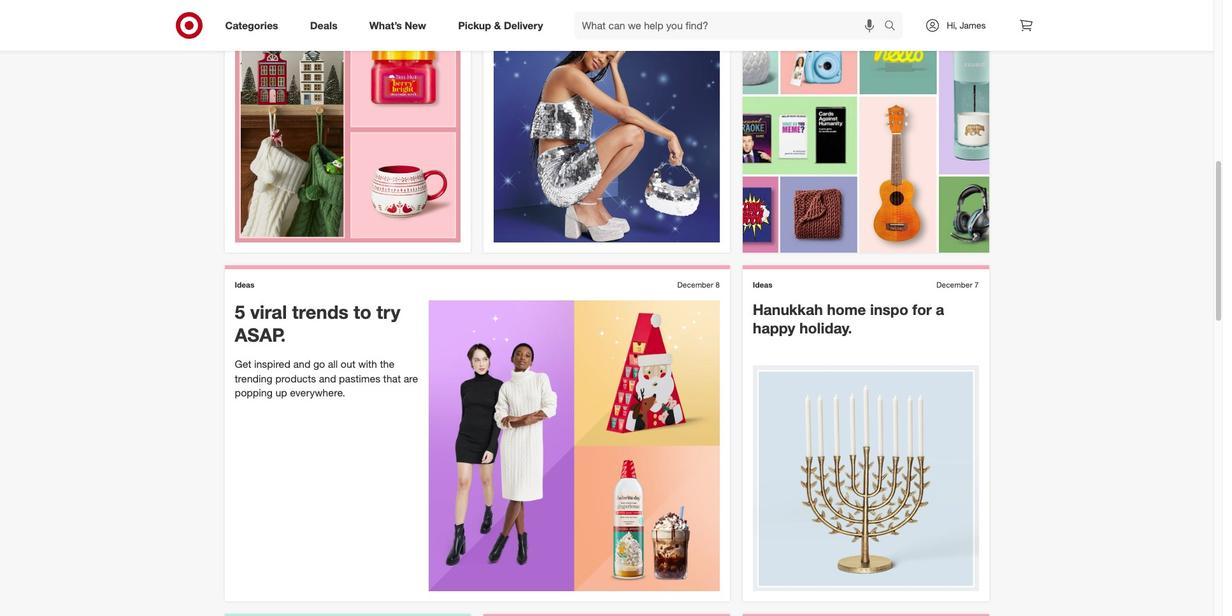 Task type: locate. For each thing, give the bounding box(es) containing it.
what's
[[369, 19, 402, 32]]

pickup
[[458, 19, 491, 32]]

for
[[913, 301, 932, 319]]

go
[[314, 358, 325, 371]]

1 december from the left
[[678, 280, 714, 290]]

categories link
[[214, 11, 294, 40]]

pickup & delivery
[[458, 19, 543, 32]]

asap.
[[235, 324, 286, 347]]

stocking ideas to match their style & holiday vibe. image
[[235, 17, 461, 243]]

december for december 7
[[937, 280, 973, 290]]

search button
[[879, 11, 910, 42]]

2 december from the left
[[937, 280, 973, 290]]

to
[[354, 301, 371, 324]]

1 horizontal spatial and
[[319, 373, 336, 385]]

0 horizontal spatial and
[[293, 358, 311, 371]]

december left 8
[[678, 280, 714, 290]]

and down all
[[319, 373, 336, 385]]

december 8
[[678, 280, 720, 290]]

0 horizontal spatial december
[[678, 280, 714, 290]]

hanukkah home inspo for a happy holiday.
[[753, 301, 945, 337]]

inspired
[[254, 358, 291, 371]]

ideas up hanukkah
[[753, 280, 773, 290]]

trending
[[235, 373, 273, 385]]

the
[[380, 358, 395, 371]]

with
[[358, 358, 377, 371]]

that
[[383, 373, 401, 385]]

ideas for december 8
[[235, 280, 255, 290]]

hanukkah
[[753, 301, 823, 319]]

ideas for december 7
[[753, 280, 773, 290]]

ideas up 5
[[235, 280, 255, 290]]

and
[[293, 358, 311, 371], [319, 373, 336, 385]]

december
[[678, 280, 714, 290], [937, 280, 973, 290]]

ideas
[[235, 280, 255, 290], [753, 280, 773, 290]]

1 horizontal spatial ideas
[[753, 280, 773, 290]]

0 horizontal spatial ideas
[[235, 280, 255, 290]]

1 horizontal spatial december
[[937, 280, 973, 290]]

popping
[[235, 387, 273, 400]]

december 7
[[937, 280, 979, 290]]

pickup & delivery link
[[448, 11, 559, 40]]

8
[[716, 280, 720, 290]]

categories
[[225, 19, 278, 32]]

what's new
[[369, 19, 426, 32]]

december left the 7
[[937, 280, 973, 290]]

2 ideas from the left
[[753, 280, 773, 290]]

everywhere.
[[290, 387, 345, 400]]

holiday.
[[800, 319, 852, 337]]

delivery
[[504, 19, 543, 32]]

What can we help you find? suggestions appear below search field
[[575, 11, 888, 40]]

and up products
[[293, 358, 311, 371]]

1 ideas from the left
[[235, 280, 255, 290]]

&
[[494, 19, 501, 32]]



Task type: vqa. For each thing, say whether or not it's contained in the screenshot.
Hi, James
yes



Task type: describe. For each thing, give the bounding box(es) containing it.
deals
[[310, 19, 338, 32]]

hanukkah home inspo for a happy holiday. image
[[753, 366, 979, 592]]

1 vertical spatial and
[[319, 373, 336, 385]]

5 viral trends to try asap. image
[[429, 301, 720, 592]]

december for december 8
[[678, 280, 714, 290]]

inspo
[[871, 301, 909, 319]]

try
[[377, 301, 401, 324]]

deals link
[[299, 11, 354, 40]]

pastimes
[[339, 373, 381, 385]]

all
[[328, 358, 338, 371]]

0 vertical spatial and
[[293, 358, 311, 371]]

a
[[936, 301, 945, 319]]

5
[[235, 301, 245, 324]]

7
[[975, 280, 979, 290]]

collage of gift ideas image
[[743, 17, 989, 253]]

viral
[[250, 301, 287, 324]]

hi,
[[947, 20, 958, 31]]

get inspired and go all out with the trending products and pastimes that are popping up everywhere.
[[235, 358, 418, 400]]

are
[[404, 373, 418, 385]]

nye party ideas for a more-is-more 2024. image
[[494, 17, 720, 243]]

hi, james
[[947, 20, 986, 31]]

new
[[405, 19, 426, 32]]

out
[[341, 358, 356, 371]]

happy
[[753, 319, 796, 337]]

home
[[827, 301, 866, 319]]

what's new link
[[359, 11, 442, 40]]

get
[[235, 358, 251, 371]]

up
[[276, 387, 287, 400]]

james
[[960, 20, 986, 31]]

products
[[275, 373, 316, 385]]

search
[[879, 20, 910, 33]]

trends
[[292, 301, 349, 324]]

5 viral trends to try asap.
[[235, 301, 401, 347]]



